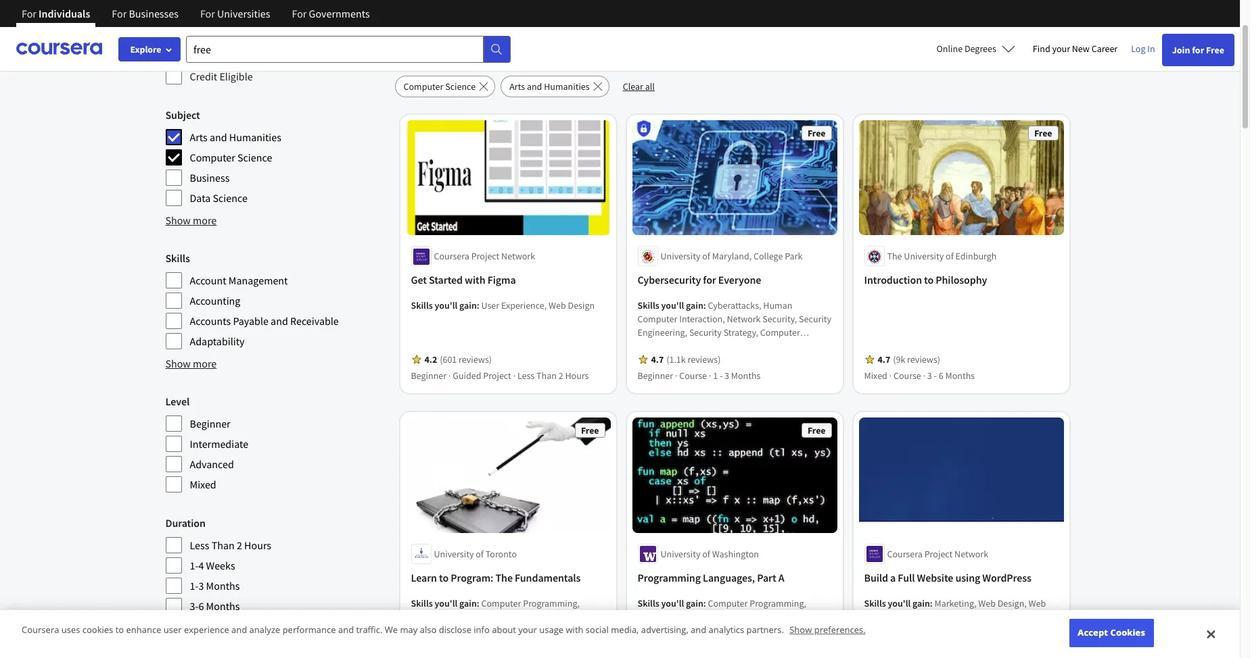Task type: locate. For each thing, give the bounding box(es) containing it.
1 horizontal spatial less
[[517, 370, 535, 383]]

you'll up python
[[435, 598, 458, 610]]

to for learn
[[439, 572, 449, 585]]

learn
[[411, 572, 437, 585]]

of left toronto
[[476, 549, 484, 561]]

0 vertical spatial arts and humanities
[[510, 81, 590, 93]]

4 for from the left
[[292, 7, 307, 20]]

management, down models,
[[656, 354, 710, 366]]

1 vertical spatial mixed
[[190, 478, 216, 492]]

computer science up business at left top
[[190, 151, 272, 164]]

management inside cyberattacks, human computer interaction, network security, security engineering, security strategy, computer security models, leadership and management, risk management, software security, computer security incident management
[[706, 368, 758, 380]]

1 vertical spatial humanities
[[229, 131, 281, 144]]

university up program:
[[434, 549, 474, 561]]

skills you'll gain : up development,
[[864, 598, 935, 610]]

coursera for a
[[887, 549, 923, 561]]

strategy,
[[724, 327, 758, 339]]

0 vertical spatial your
[[1052, 43, 1070, 55]]

programming, up the logic,
[[523, 598, 580, 610]]

your
[[1052, 43, 1070, 55], [518, 625, 537, 637]]

1 reviews) from the left
[[459, 354, 492, 366]]

1 vertical spatial than
[[211, 539, 235, 553]]

show more button for adaptability
[[165, 356, 217, 372]]

2 vertical spatial management
[[881, 625, 933, 637]]

coursera image
[[16, 38, 102, 60]]

to inside "link"
[[924, 274, 934, 287]]

1 vertical spatial science
[[237, 151, 272, 164]]

leadership up software
[[705, 341, 748, 353]]

level group
[[165, 394, 387, 494]]

show for data science
[[165, 214, 191, 227]]

gain for build a full website using wordpress
[[913, 598, 930, 610]]

experience
[[184, 625, 229, 637]]

also
[[420, 625, 437, 637]]

with
[[465, 274, 485, 287], [566, 625, 583, 637]]

0 horizontal spatial hours
[[244, 539, 271, 553]]

4 for years
[[198, 620, 204, 634]]

career
[[1092, 43, 1118, 55]]

computer inside computer programming, programming principles, algorithms, critical thinking
[[708, 598, 748, 610]]

computer inside marketing, web design, web development, computer science, leadership and management
[[922, 611, 962, 624]]

2 · from the left
[[513, 370, 516, 383]]

4 for weeks
[[198, 559, 204, 573]]

skills you'll gain : for cybersecurity
[[638, 300, 708, 312]]

skills you'll gain : for build
[[864, 598, 935, 610]]

subject group
[[165, 107, 387, 207]]

you'll for build a full website using wordpress
[[888, 598, 911, 610]]

social
[[586, 625, 609, 637]]

3 for from the left
[[200, 7, 215, 20]]

of for learn to program: the fundamentals
[[476, 549, 484, 561]]

to
[[924, 274, 934, 287], [439, 572, 449, 585], [115, 625, 124, 637]]

hours inside duration group
[[244, 539, 271, 553]]

mixed for mixed
[[190, 478, 216, 492]]

university of toronto
[[434, 549, 517, 561]]

coursera up the 'full'
[[887, 549, 923, 561]]

1 horizontal spatial for
[[703, 274, 716, 287]]

0 vertical spatial 1-
[[190, 559, 199, 573]]

arts
[[510, 81, 525, 93], [190, 131, 207, 144]]

network for build a full website using wordpress
[[955, 549, 988, 561]]

: up interaction,
[[703, 300, 706, 312]]

for governments
[[292, 7, 370, 20]]

show more button down adaptability
[[165, 356, 217, 372]]

0 vertical spatial 4
[[198, 559, 204, 573]]

advertising,
[[641, 625, 688, 637]]

course down 4.7 (9k reviews)
[[894, 370, 921, 383]]

show more down the data
[[165, 214, 217, 227]]

0 horizontal spatial with
[[465, 274, 485, 287]]

6 down 4.7 (9k reviews)
[[939, 370, 943, 383]]

1 vertical spatial computational
[[411, 652, 470, 659]]

0 horizontal spatial arts and humanities
[[190, 131, 281, 144]]

2 horizontal spatial web
[[1029, 598, 1046, 610]]

mixed · course · 3 - 6 months
[[864, 370, 975, 383]]

for left businesses
[[112, 7, 127, 20]]

2 4 from the top
[[198, 620, 204, 634]]

performance
[[283, 625, 336, 637]]

1 4.7 from the left
[[651, 354, 664, 366]]

network up get started with figma 'link'
[[501, 251, 535, 263]]

2 show more from the top
[[165, 357, 217, 371]]

1 vertical spatial show more button
[[165, 356, 217, 372]]

science down results
[[445, 81, 476, 93]]

of up cybersecurity for everyone
[[702, 251, 710, 263]]

with left figma
[[465, 274, 485, 287]]

humanities
[[544, 81, 590, 93], [229, 131, 281, 144]]

learn to program: the fundamentals link
[[411, 570, 605, 586]]

2 reviews) from the left
[[688, 354, 721, 366]]

skills up python
[[411, 598, 433, 610]]

you'll up development,
[[888, 598, 911, 610]]

3
[[725, 370, 729, 383], [927, 370, 932, 383], [198, 580, 204, 593]]

1 horizontal spatial hours
[[565, 370, 589, 383]]

1 vertical spatial project
[[483, 370, 511, 383]]

management inside skills group
[[229, 274, 288, 288]]

you'll for programming languages, part a
[[661, 598, 684, 610]]

1
[[713, 370, 718, 383]]

None search field
[[186, 36, 511, 63]]

web right design,
[[1029, 598, 1046, 610]]

1 horizontal spatial humanities
[[544, 81, 590, 93]]

0 vertical spatial computer science
[[404, 81, 476, 93]]

accounts payable and receivable
[[190, 315, 339, 328]]

1 horizontal spatial 6
[[939, 370, 943, 383]]

programming, inside computer programming, programming principles, algorithms, critical thinking
[[750, 598, 806, 610]]

0 vertical spatial principles,
[[694, 611, 735, 624]]

mixed down advanced
[[190, 478, 216, 492]]

show more button
[[165, 212, 217, 229], [165, 356, 217, 372]]

more
[[193, 214, 217, 227], [193, 357, 217, 371]]

mixed inside level group
[[190, 478, 216, 492]]

1 4 from the top
[[198, 559, 204, 573]]

website
[[917, 572, 953, 585]]

programming, up the solving, on the bottom left of page
[[441, 611, 498, 624]]

4 left years
[[198, 620, 204, 634]]

eligible
[[219, 70, 253, 83]]

1 horizontal spatial with
[[566, 625, 583, 637]]

1 vertical spatial 4
[[198, 620, 204, 634]]

more down adaptability
[[193, 357, 217, 371]]

online degrees button
[[926, 34, 1026, 64]]

1-3 months
[[190, 580, 240, 593]]

the down toronto
[[495, 572, 513, 585]]

0 horizontal spatial 3
[[198, 580, 204, 593]]

0 horizontal spatial thinking,
[[472, 652, 509, 659]]

2 horizontal spatial reviews)
[[907, 354, 940, 366]]

with down the logic,
[[566, 625, 583, 637]]

coursera for started
[[434, 251, 469, 263]]

(601
[[440, 354, 457, 366]]

2 horizontal spatial beginner
[[638, 370, 673, 383]]

arts down subject
[[190, 131, 207, 144]]

coursera project network for figma
[[434, 251, 535, 263]]

1 horizontal spatial arts and humanities
[[510, 81, 590, 93]]

3 down 4.7 (9k reviews)
[[927, 370, 932, 383]]

show more button down the data
[[165, 212, 217, 229]]

marketing, web design, web development, computer science, leadership and management
[[864, 598, 1046, 637]]

banner navigation
[[11, 0, 381, 37]]

gain for cybersecurity for everyone
[[686, 300, 703, 312]]

management down development,
[[881, 625, 933, 637]]

3 1- from the top
[[190, 620, 199, 634]]

3 right 1
[[725, 370, 729, 383]]

programming
[[638, 572, 701, 585], [638, 611, 692, 624], [480, 625, 535, 637], [453, 639, 507, 651]]

- for 1
[[720, 370, 723, 383]]

more down the data
[[193, 214, 217, 227]]

1 horizontal spatial coursera project network
[[887, 549, 988, 561]]

to for introduction
[[924, 274, 934, 287]]

science up 'data science'
[[237, 151, 272, 164]]

1 horizontal spatial beginner
[[411, 370, 447, 383]]

0 horizontal spatial your
[[518, 625, 537, 637]]

1 horizontal spatial programming,
[[523, 598, 580, 610]]

1 vertical spatial 1-
[[190, 580, 199, 593]]

for individuals
[[22, 7, 90, 20]]

0 vertical spatial mixed
[[864, 370, 887, 383]]

web
[[549, 300, 566, 312], [978, 598, 996, 610], [1029, 598, 1046, 610]]

2 horizontal spatial coursera
[[887, 549, 923, 561]]

1 for from the left
[[22, 7, 36, 20]]

less
[[517, 370, 535, 383], [190, 539, 209, 553]]

0 horizontal spatial course
[[679, 370, 707, 383]]

2 vertical spatial to
[[115, 625, 124, 637]]

analyze
[[249, 625, 280, 637]]

1 vertical spatial critical
[[534, 639, 562, 651]]

computer
[[404, 81, 443, 93], [190, 151, 235, 164], [638, 314, 677, 326], [760, 327, 800, 339], [786, 354, 825, 366], [481, 598, 521, 610], [708, 598, 748, 610], [922, 611, 962, 624], [411, 639, 451, 651]]

2 vertical spatial coursera
[[22, 625, 59, 637]]

1- for 1-4 years
[[190, 620, 199, 634]]

beginner inside level group
[[190, 417, 230, 431]]

2 vertical spatial network
[[955, 549, 988, 561]]

show right "partners."
[[790, 625, 812, 637]]

thinking,
[[564, 639, 601, 651], [472, 652, 509, 659]]

all
[[645, 81, 655, 93]]

project right guided
[[483, 370, 511, 383]]

2 horizontal spatial for
[[1192, 44, 1204, 56]]

for right join
[[1192, 44, 1204, 56]]

skills for learn to program: the fundamentals
[[411, 598, 433, 610]]

and up business at left top
[[210, 131, 227, 144]]

free
[[1206, 44, 1224, 56], [808, 127, 826, 139], [1034, 127, 1052, 139], [581, 425, 599, 437], [808, 425, 826, 437]]

computer programming, programming principles, algorithms, critical thinking
[[638, 598, 813, 637]]

1 course from the left
[[679, 370, 707, 383]]

skills for programming languages, part a
[[638, 598, 659, 610]]

gain up interaction,
[[686, 300, 703, 312]]

arts down 1,645 results for "free"
[[510, 81, 525, 93]]

1 horizontal spatial coursera
[[434, 251, 469, 263]]

course down the 4.7 (1.1k reviews)
[[679, 370, 707, 383]]

0 horizontal spatial management,
[[656, 354, 710, 366]]

computational down coursera uses cookies to enhance user experience and analyze performance and traffic. we may also disclose info about your usage with social media, advertising, and analytics partners. show preferences.
[[411, 652, 470, 659]]

2 horizontal spatial management
[[881, 625, 933, 637]]

weeks
[[206, 559, 235, 573]]

0 vertical spatial critical
[[785, 611, 813, 624]]

full
[[898, 572, 915, 585]]

arts and humanities down "free"
[[510, 81, 590, 93]]

1- down 3-
[[190, 620, 199, 634]]

computational
[[500, 611, 559, 624], [411, 652, 470, 659]]

reviews)
[[459, 354, 492, 366], [688, 354, 721, 366], [907, 354, 940, 366]]

for for governments
[[292, 7, 307, 20]]

free for programming languages, part a
[[808, 425, 826, 437]]

gain for programming languages, part a
[[686, 598, 703, 610]]

fundamentals
[[515, 572, 581, 585]]

2 show more button from the top
[[165, 356, 217, 372]]

programming inside computer programming, programming principles, algorithms, critical thinking
[[638, 611, 692, 624]]

1 vertical spatial coursera
[[887, 549, 923, 561]]

you'll up advertising,
[[661, 598, 684, 610]]

of up programming languages, part a
[[702, 549, 710, 561]]

0 horizontal spatial less
[[190, 539, 209, 553]]

: left marketing,
[[930, 598, 933, 610]]

user
[[164, 625, 182, 637]]

2 horizontal spatial network
[[955, 549, 988, 561]]

0 vertical spatial the
[[887, 251, 902, 263]]

(9k
[[893, 354, 905, 366]]

project up figma
[[471, 251, 499, 263]]

less up the 1-4 weeks
[[190, 539, 209, 553]]

thinking, down "info"
[[472, 652, 509, 659]]

computer inside button
[[404, 81, 443, 93]]

0 vertical spatial network
[[501, 251, 535, 263]]

0 vertical spatial more
[[193, 214, 217, 227]]

1 vertical spatial to
[[439, 572, 449, 585]]

principles, down the logic,
[[536, 625, 578, 637]]

cookies
[[82, 625, 113, 637]]

account
[[190, 274, 226, 288]]

skills up development,
[[864, 598, 886, 610]]

3 reviews) from the left
[[907, 354, 940, 366]]

2
[[559, 370, 563, 383], [237, 539, 242, 553]]

course for (1.1k
[[679, 370, 707, 383]]

arts inside subject group
[[190, 131, 207, 144]]

0 vertical spatial arts
[[510, 81, 525, 93]]

usage
[[539, 625, 564, 637]]

you'll for learn to program: the fundamentals
[[435, 598, 458, 610]]

and
[[527, 81, 542, 93], [210, 131, 227, 144], [271, 315, 288, 328], [750, 341, 765, 353], [231, 625, 247, 637], [338, 625, 354, 637], [691, 625, 706, 637], [864, 625, 879, 637]]

disclose
[[439, 625, 471, 637]]

coursera left uses at left bottom
[[22, 625, 59, 637]]

clear
[[623, 81, 643, 93]]

1 vertical spatial less
[[190, 539, 209, 553]]

1 horizontal spatial leadership
[[998, 611, 1042, 624]]

6 inside duration group
[[198, 600, 204, 614]]

- right 1
[[720, 370, 723, 383]]

1 vertical spatial network
[[727, 314, 761, 326]]

1 1- from the top
[[190, 559, 199, 573]]

info
[[474, 625, 490, 637]]

humanities down "free"
[[544, 81, 590, 93]]

1 horizontal spatial computer science
[[404, 81, 476, 93]]

2 more from the top
[[193, 357, 217, 371]]

university up introduction to philosophy
[[904, 251, 944, 263]]

1,645
[[395, 27, 438, 51]]

show preferences. link
[[790, 625, 866, 637]]

1 vertical spatial your
[[518, 625, 537, 637]]

0 horizontal spatial coursera
[[22, 625, 59, 637]]

1 show more button from the top
[[165, 212, 217, 229]]

started
[[429, 274, 463, 287]]

skills down get
[[411, 300, 433, 312]]

your up tools,
[[518, 625, 537, 637]]

computer science down 1,645
[[404, 81, 476, 93]]

1- up 3-
[[190, 580, 199, 593]]

the up introduction
[[887, 251, 902, 263]]

0 horizontal spatial -
[[720, 370, 723, 383]]

show up level
[[165, 357, 191, 371]]

0 horizontal spatial than
[[211, 539, 235, 553]]

1 horizontal spatial 4.7
[[878, 354, 890, 366]]

programming up advertising,
[[638, 611, 692, 624]]

and down strategy,
[[750, 341, 765, 353]]

2 4.7 from the left
[[878, 354, 890, 366]]

: down program:
[[477, 598, 479, 610]]

1 horizontal spatial -
[[934, 370, 937, 383]]

adaptability
[[190, 335, 245, 348]]

security, down human
[[763, 314, 797, 326]]

0 horizontal spatial coursera project network
[[434, 251, 535, 263]]

coursera project network
[[434, 251, 535, 263], [887, 549, 988, 561]]

show down the data
[[165, 214, 191, 227]]

skills up the thinking
[[638, 598, 659, 610]]

and down development,
[[864, 625, 879, 637]]

to right cookies
[[115, 625, 124, 637]]

programming, for learn to program: the fundamentals
[[523, 598, 580, 610]]

computer science
[[404, 81, 476, 93], [190, 151, 272, 164]]

3 up 3-
[[198, 580, 204, 593]]

1 vertical spatial hours
[[244, 539, 271, 553]]

security up risk
[[638, 341, 670, 353]]

0 horizontal spatial humanities
[[229, 131, 281, 144]]

1 · from the left
[[448, 370, 451, 383]]

coursera project network up website on the right bottom of page
[[887, 549, 988, 561]]

for left "free"
[[501, 27, 524, 51]]

1 vertical spatial more
[[193, 357, 217, 371]]

hours
[[565, 370, 589, 383], [244, 539, 271, 553]]

2 for from the left
[[112, 7, 127, 20]]

management inside marketing, web design, web development, computer science, leadership and management
[[881, 625, 933, 637]]

0 vertical spatial hours
[[565, 370, 589, 383]]

1- left weeks
[[190, 559, 199, 573]]

show more down adaptability
[[165, 357, 217, 371]]

4.7 (1.1k reviews)
[[651, 354, 721, 366]]

1 horizontal spatial principles,
[[694, 611, 735, 624]]

0 vertical spatial less
[[517, 370, 535, 383]]

1 vertical spatial security,
[[749, 354, 784, 366]]

part
[[757, 572, 776, 585]]

design
[[568, 300, 595, 312]]

1 show more from the top
[[165, 214, 217, 227]]

more for adaptability
[[193, 357, 217, 371]]

for left everyone
[[703, 274, 716, 287]]

humanities inside subject group
[[229, 131, 281, 144]]

reviews) for started
[[459, 354, 492, 366]]

humanities up business at left top
[[229, 131, 281, 144]]

show more
[[165, 214, 217, 227], [165, 357, 217, 371]]

show more button for data science
[[165, 212, 217, 229]]

explore button
[[118, 37, 181, 62]]

0 vertical spatial management,
[[767, 341, 822, 353]]

network for get started with figma
[[501, 251, 535, 263]]

2 - from the left
[[934, 370, 937, 383]]

0 vertical spatial thinking,
[[564, 639, 601, 651]]

0 vertical spatial than
[[536, 370, 557, 383]]

everyone
[[718, 274, 761, 287]]

and inside marketing, web design, web development, computer science, leadership and management
[[864, 625, 879, 637]]

web left design
[[549, 300, 566, 312]]

beginner for beginner · guided project · less than 2 hours
[[411, 370, 447, 383]]

leadership inside marketing, web design, web development, computer science, leadership and management
[[998, 611, 1042, 624]]

less inside duration group
[[190, 539, 209, 553]]

receivable
[[290, 315, 339, 328]]

2 horizontal spatial programming,
[[750, 598, 806, 610]]

algorithms,
[[737, 611, 783, 624]]

uses
[[61, 625, 80, 637]]

gain for learn to program: the fundamentals
[[459, 598, 477, 610]]

0 horizontal spatial 4.7
[[651, 354, 664, 366]]

university up programming languages, part a
[[661, 549, 700, 561]]

university of washington
[[661, 549, 759, 561]]

and down "free"
[[527, 81, 542, 93]]

and inside skills group
[[271, 315, 288, 328]]

1 - from the left
[[720, 370, 723, 383]]

web up science,
[[978, 598, 996, 610]]

mixed down 4.7 (9k reviews)
[[864, 370, 887, 383]]

for up by
[[200, 7, 215, 20]]

1 horizontal spatial arts
[[510, 81, 525, 93]]

coursera project network up figma
[[434, 251, 535, 263]]

for for cybersecurity for everyone
[[703, 274, 716, 287]]

4 left weeks
[[198, 559, 204, 573]]

1 vertical spatial 2
[[237, 539, 242, 553]]

1 vertical spatial arts and humanities
[[190, 131, 281, 144]]

university for cybersecurity for everyone
[[661, 251, 700, 263]]

skills for cybersecurity for everyone
[[638, 300, 659, 312]]

the university of edinburgh
[[887, 251, 997, 263]]

2 course from the left
[[894, 370, 921, 383]]

your right find
[[1052, 43, 1070, 55]]

1 horizontal spatial mixed
[[864, 370, 887, 383]]

beginner down risk
[[638, 370, 673, 383]]

show more for adaptability
[[165, 357, 217, 371]]

years
[[206, 620, 230, 634]]

with inside 'link'
[[465, 274, 485, 287]]

1 vertical spatial thinking,
[[472, 652, 509, 659]]

guided
[[453, 370, 481, 383]]

0 vertical spatial with
[[465, 274, 485, 287]]

1 vertical spatial show more
[[165, 357, 217, 371]]

and right payable
[[271, 315, 288, 328]]

for left governments
[[292, 7, 307, 20]]

arts and humanities button
[[501, 76, 609, 97]]

1 more from the top
[[193, 214, 217, 227]]

arts and humanities inside subject group
[[190, 131, 281, 144]]

4.2 (601 reviews)
[[424, 354, 492, 366]]

1 vertical spatial coursera project network
[[887, 549, 988, 561]]

2 1- from the top
[[190, 580, 199, 593]]

1 horizontal spatial to
[[439, 572, 449, 585]]

more for data science
[[193, 214, 217, 227]]

software
[[712, 354, 747, 366]]

4.7 left (1.1k
[[651, 354, 664, 366]]

1 horizontal spatial management
[[706, 368, 758, 380]]

1- for 1-4 weeks
[[190, 559, 199, 573]]

to down the university of edinburgh
[[924, 274, 934, 287]]

0 vertical spatial coursera
[[434, 251, 469, 263]]

free for cybersecurity for everyone
[[808, 127, 826, 139]]

find
[[1033, 43, 1050, 55]]

4.7 (9k reviews)
[[878, 354, 940, 366]]

1 vertical spatial principles,
[[536, 625, 578, 637]]

of
[[702, 251, 710, 263], [946, 251, 954, 263], [476, 549, 484, 561], [702, 549, 710, 561]]

2 vertical spatial project
[[925, 549, 953, 561]]

arts inside button
[[510, 81, 525, 93]]



Task type: vqa. For each thing, say whether or not it's contained in the screenshot.
Joseph
no



Task type: describe. For each thing, give the bounding box(es) containing it.
marketing,
[[935, 598, 976, 610]]

accept
[[1078, 627, 1108, 640]]

skills you'll gain : for learn
[[411, 598, 481, 610]]

project for build a full website using wordpress
[[925, 549, 953, 561]]

interaction,
[[679, 314, 725, 326]]

for for businesses
[[112, 7, 127, 20]]

leadership inside cyberattacks, human computer interaction, network security, security engineering, security strategy, computer security models, leadership and management, risk management, software security, computer security incident management
[[705, 341, 748, 353]]

: for programming languages, part a
[[703, 598, 706, 610]]

credit eligible
[[190, 70, 253, 83]]

0 vertical spatial 6
[[939, 370, 943, 383]]

show for adaptability
[[165, 357, 191, 371]]

development,
[[864, 611, 920, 624]]

advanced
[[190, 458, 234, 472]]

about
[[492, 625, 516, 637]]

computer science button
[[395, 76, 495, 97]]

and inside subject group
[[210, 131, 227, 144]]

build a full website using wordpress
[[864, 572, 1032, 585]]

computer inside subject group
[[190, 151, 235, 164]]

park
[[785, 251, 803, 263]]

3-6 months
[[190, 600, 240, 614]]

4 · from the left
[[709, 370, 711, 383]]

0 horizontal spatial computational
[[411, 652, 470, 659]]

explore
[[130, 43, 161, 55]]

programming languages, part a
[[638, 572, 784, 585]]

computer science inside button
[[404, 81, 476, 93]]

4.7 for 4.7 (9k reviews)
[[878, 354, 890, 366]]

skills you'll gain : user experience, web design
[[411, 300, 595, 312]]

2 vertical spatial show
[[790, 625, 812, 637]]

show more for data science
[[165, 214, 217, 227]]

1 horizontal spatial web
[[978, 598, 996, 610]]

businesses
[[129, 7, 179, 20]]

and left analytics
[[691, 625, 706, 637]]

course for (9k
[[894, 370, 921, 383]]

0 horizontal spatial web
[[549, 300, 566, 312]]

build a full website using wordpress link
[[864, 570, 1058, 586]]

level
[[165, 395, 190, 409]]

free for learn to program: the fundamentals
[[581, 425, 599, 437]]

a
[[890, 572, 896, 585]]

accept cookies
[[1078, 627, 1145, 640]]

principles, inside computer programming, programming principles, algorithms, critical thinking
[[694, 611, 735, 624]]

and left traffic.
[[338, 625, 354, 637]]

beginner for beginner
[[190, 417, 230, 431]]

and inside cyberattacks, human computer interaction, network security, security engineering, security strategy, computer security models, leadership and management, risk management, software security, computer security incident management
[[750, 341, 765, 353]]

skills for build a full website using wordpress
[[864, 598, 886, 610]]

network inside cyberattacks, human computer interaction, network security, security engineering, security strategy, computer security models, leadership and management, risk management, software security, computer security incident management
[[727, 314, 761, 326]]

cybersecurity
[[638, 274, 701, 287]]

learn to program: the fundamentals
[[411, 572, 581, 585]]

for for join for free
[[1192, 44, 1204, 56]]

cyberattacks,
[[708, 300, 761, 312]]

maryland,
[[712, 251, 752, 263]]

for for universities
[[200, 7, 215, 20]]

find your new career
[[1033, 43, 1118, 55]]

free for introduction to philosophy
[[1034, 127, 1052, 139]]

introduction
[[864, 274, 922, 287]]

accounts
[[190, 315, 231, 328]]

"free"
[[527, 27, 577, 51]]

1 horizontal spatial your
[[1052, 43, 1070, 55]]

skills inside group
[[165, 252, 190, 265]]

3 · from the left
[[675, 370, 677, 383]]

- for 3
[[934, 370, 937, 383]]

enhance
[[126, 625, 161, 637]]

traffic.
[[356, 625, 382, 637]]

results
[[442, 27, 497, 51]]

5 · from the left
[[889, 370, 892, 383]]

cybersecurity for everyone link
[[638, 272, 832, 288]]

programming down "info"
[[453, 639, 507, 651]]

beginner for beginner · course · 1 - 3 months
[[638, 370, 673, 383]]

science inside "computer science" button
[[445, 81, 476, 93]]

user
[[481, 300, 499, 312]]

join for free link
[[1162, 34, 1235, 66]]

1 horizontal spatial the
[[887, 251, 902, 263]]

computer programming, python programming, computational logic, problem solving, programming principles, computer programming tools, critical thinking, computational thinking, algorit
[[411, 598, 601, 659]]

: for learn to program: the fundamentals
[[477, 598, 479, 610]]

1-4 weeks
[[190, 559, 235, 573]]

programming down the university of washington
[[638, 572, 701, 585]]

python
[[411, 611, 439, 624]]

programming, for programming languages, part a
[[750, 598, 806, 610]]

college
[[754, 251, 783, 263]]

security down interaction,
[[689, 327, 722, 339]]

of for cybersecurity for everyone
[[702, 251, 710, 263]]

and right years
[[231, 625, 247, 637]]

universities
[[217, 7, 270, 20]]

reviews) for for
[[688, 354, 721, 366]]

1 horizontal spatial thinking,
[[564, 639, 601, 651]]

cyberattacks, human computer interaction, network security, security engineering, security strategy, computer security models, leadership and management, risk management, software security, computer security incident management
[[638, 300, 831, 380]]

mixed for mixed · course · 3 - 6 months
[[864, 370, 887, 383]]

philosophy
[[936, 274, 987, 287]]

program:
[[451, 572, 493, 585]]

skills you'll gain : for programming
[[638, 598, 708, 610]]

online
[[937, 43, 963, 55]]

project for get started with figma
[[471, 251, 499, 263]]

of for programming languages, part a
[[702, 549, 710, 561]]

wordpress
[[982, 572, 1032, 585]]

business
[[190, 171, 230, 185]]

: for cybersecurity for everyone
[[703, 300, 706, 312]]

security down risk
[[638, 368, 670, 380]]

computer science inside subject group
[[190, 151, 272, 164]]

languages,
[[703, 572, 755, 585]]

4.7 for 4.7 (1.1k reviews)
[[651, 354, 664, 366]]

log in
[[1131, 43, 1155, 55]]

0 vertical spatial computational
[[500, 611, 559, 624]]

find your new career link
[[1026, 41, 1124, 58]]

: left user
[[477, 300, 479, 312]]

than inside duration group
[[211, 539, 235, 553]]

programming languages, part a link
[[638, 570, 832, 586]]

security down park
[[799, 314, 831, 326]]

duration group
[[165, 515, 387, 636]]

degrees
[[965, 43, 996, 55]]

risk
[[638, 354, 654, 366]]

of up introduction to philosophy "link"
[[946, 251, 954, 263]]

university for programming languages, part a
[[661, 549, 700, 561]]

engineering,
[[638, 327, 687, 339]]

(1.1k
[[666, 354, 686, 366]]

you'll for cybersecurity for everyone
[[661, 300, 684, 312]]

and inside button
[[527, 81, 542, 93]]

1-4 years
[[190, 620, 230, 634]]

principles, inside computer programming, python programming, computational logic, problem solving, programming principles, computer programming tools, critical thinking, computational thinking, algorit
[[536, 625, 578, 637]]

humanities inside arts and humanities button
[[544, 81, 590, 93]]

0 horizontal spatial to
[[115, 625, 124, 637]]

solving,
[[447, 625, 478, 637]]

What do you want to learn? text field
[[186, 36, 484, 63]]

filter
[[165, 28, 196, 45]]

duration
[[165, 517, 206, 530]]

1- for 1-3 months
[[190, 580, 199, 593]]

washington
[[712, 549, 759, 561]]

3 inside duration group
[[198, 580, 204, 593]]

accounting
[[190, 294, 240, 308]]

6 · from the left
[[923, 370, 925, 383]]

figma
[[488, 274, 516, 287]]

individuals
[[39, 7, 90, 20]]

governments
[[309, 7, 370, 20]]

1 horizontal spatial 3
[[725, 370, 729, 383]]

1 vertical spatial with
[[566, 625, 583, 637]]

critical inside computer programming, programming principles, algorithms, critical thinking
[[785, 611, 813, 624]]

coursera project network for website
[[887, 549, 988, 561]]

intermediate
[[190, 438, 248, 451]]

edinburgh
[[956, 251, 997, 263]]

toronto
[[486, 549, 517, 561]]

1 vertical spatial the
[[495, 572, 513, 585]]

: for build a full website using wordpress
[[930, 598, 933, 610]]

incident
[[672, 368, 705, 380]]

analytics
[[709, 625, 744, 637]]

1 horizontal spatial management,
[[767, 341, 822, 353]]

tools,
[[509, 639, 532, 651]]

1 horizontal spatial 2
[[559, 370, 563, 383]]

experience,
[[501, 300, 547, 312]]

you'll down started
[[435, 300, 458, 312]]

human
[[763, 300, 792, 312]]

university for learn to program: the fundamentals
[[434, 549, 474, 561]]

partners.
[[747, 625, 784, 637]]

2 horizontal spatial 3
[[927, 370, 932, 383]]

beginner · guided project · less than 2 hours
[[411, 370, 589, 383]]

log in link
[[1124, 41, 1162, 57]]

skills group
[[165, 250, 387, 350]]

0 horizontal spatial for
[[501, 27, 524, 51]]

gain left user
[[459, 300, 477, 312]]

0 vertical spatial security,
[[763, 314, 797, 326]]

in
[[1148, 43, 1155, 55]]

critical inside computer programming, python programming, computational logic, problem solving, programming principles, computer programming tools, critical thinking, computational thinking, algorit
[[534, 639, 562, 651]]

2 inside duration group
[[237, 539, 242, 553]]

arts and humanities inside button
[[510, 81, 590, 93]]

for for individuals
[[22, 7, 36, 20]]

1,645 results for "free"
[[395, 27, 577, 51]]

programming up tools,
[[480, 625, 535, 637]]

0 horizontal spatial programming,
[[441, 611, 498, 624]]

coursera uses cookies to enhance user experience and analyze performance and traffic. we may also disclose info about your usage with social media, advertising, and analytics partners. show preferences.
[[22, 625, 866, 637]]

2 vertical spatial science
[[213, 191, 248, 205]]

for universities
[[200, 7, 270, 20]]

cookies
[[1110, 627, 1145, 640]]



